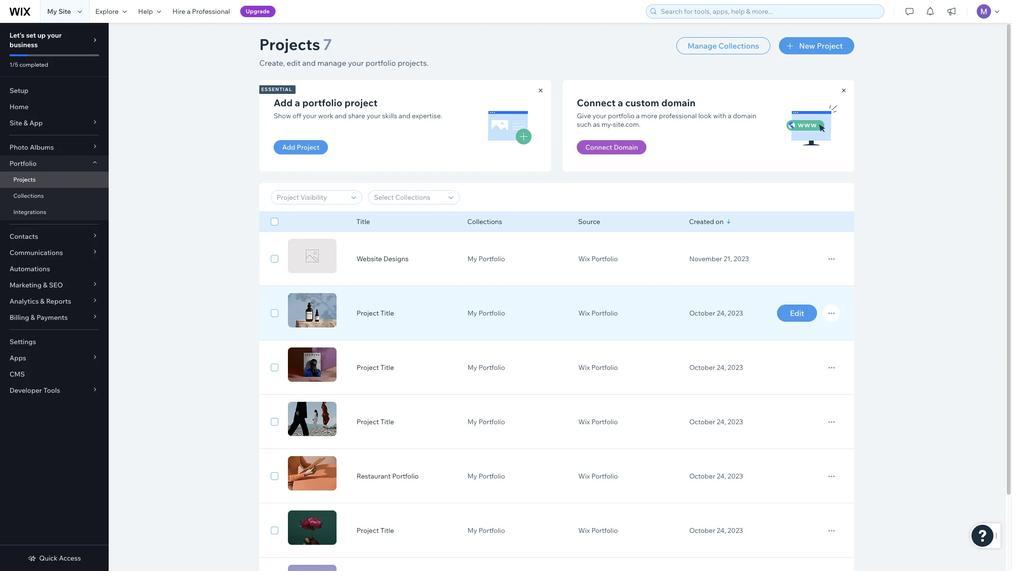 Task type: describe. For each thing, give the bounding box(es) containing it.
4 wix portfolio from the top
[[579, 418, 618, 426]]

add project
[[282, 143, 320, 152]]

my portfolio for third project title image
[[468, 418, 505, 426]]

my site
[[47, 7, 71, 16]]

my portfolio for restaurant portfolio image
[[468, 472, 505, 481]]

& for analytics
[[40, 297, 45, 306]]

automations link
[[0, 261, 109, 277]]

apps button
[[0, 350, 109, 366]]

up
[[37, 31, 46, 40]]

Project Visibility field
[[274, 191, 349, 204]]

help button
[[133, 0, 167, 23]]

custom
[[626, 97, 660, 109]]

billing
[[10, 313, 29, 322]]

with
[[714, 112, 727, 120]]

portfolio inside projects 7 create, edit and manage your portfolio projects.
[[366, 58, 396, 68]]

my for third project title image
[[468, 418, 477, 426]]

manage collections button
[[677, 37, 771, 54]]

designs
[[384, 255, 409, 263]]

hire
[[173, 7, 185, 16]]

21,
[[724, 255, 733, 263]]

created on button
[[690, 218, 724, 226]]

help
[[138, 7, 153, 16]]

7
[[323, 35, 332, 54]]

connect domain button
[[577, 140, 647, 155]]

collections link
[[0, 188, 109, 204]]

connect for a
[[577, 97, 616, 109]]

title for third project title image from the bottom of the page
[[381, 363, 394, 372]]

work
[[318, 112, 334, 120]]

projects for projects
[[13, 176, 36, 183]]

add for a
[[274, 97, 293, 109]]

1 horizontal spatial collections
[[468, 218, 503, 226]]

Select Collections field
[[372, 191, 446, 204]]

projects 7 create, edit and manage your portfolio projects.
[[259, 35, 429, 68]]

developer tools
[[10, 386, 60, 395]]

settings
[[10, 338, 36, 346]]

list containing add a portfolio project
[[258, 80, 855, 172]]

settings link
[[0, 334, 109, 350]]

wix for third project title image
[[579, 418, 590, 426]]

& for site
[[24, 119, 28, 127]]

restaurant
[[357, 472, 391, 481]]

1 wix portfolio from the top
[[579, 255, 618, 263]]

sidebar element
[[0, 23, 109, 571]]

created
[[690, 218, 715, 226]]

november
[[690, 255, 723, 263]]

marketing & seo
[[10, 281, 63, 290]]

manage
[[318, 58, 346, 68]]

my for 4th project title image from the bottom of the page
[[468, 309, 477, 318]]

website designs image
[[288, 239, 337, 273]]

home
[[10, 103, 29, 111]]

upgrade
[[246, 8, 270, 15]]

my for 1st project title image from the bottom of the page
[[468, 527, 477, 535]]

analytics
[[10, 297, 39, 306]]

october for 1st project title image from the bottom of the page
[[690, 527, 716, 535]]

5 october 24, 2023 from the top
[[690, 527, 743, 535]]

integrations
[[13, 208, 46, 216]]

connect domain
[[586, 143, 638, 152]]

2 project title from the top
[[357, 363, 394, 372]]

october for 4th project title image from the bottom of the page
[[690, 309, 716, 318]]

site.com.
[[613, 120, 641, 129]]

title for third project title image
[[381, 418, 394, 426]]

new project
[[800, 41, 843, 51]]

cms link
[[0, 366, 109, 383]]

3 wix portfolio from the top
[[579, 363, 618, 372]]

marketing
[[10, 281, 42, 290]]

quick
[[39, 554, 58, 563]]

edit button for 4th project title image from the bottom of the page
[[778, 305, 818, 322]]

expertise.
[[412, 112, 442, 120]]

upgrade button
[[240, 6, 276, 17]]

your left the skills
[[367, 112, 381, 120]]

access
[[59, 554, 81, 563]]

your inside let's set up your business
[[47, 31, 62, 40]]

2023 for restaurant portfolio image
[[728, 472, 743, 481]]

more
[[642, 112, 658, 120]]

payments
[[37, 313, 68, 322]]

november 21, 2023
[[690, 255, 749, 263]]

projects link
[[0, 172, 109, 188]]

on
[[716, 218, 724, 226]]

wix for 1st project title image from the bottom of the page
[[579, 527, 590, 535]]

24, for third project title image from the bottom of the page
[[717, 363, 727, 372]]

october for third project title image
[[690, 418, 716, 426]]

home link
[[0, 99, 109, 115]]

projects for projects 7 create, edit and manage your portfolio projects.
[[259, 35, 320, 54]]

my-
[[602, 120, 613, 129]]

integrations link
[[0, 204, 109, 220]]

developer tools button
[[0, 383, 109, 399]]

your inside projects 7 create, edit and manage your portfolio projects.
[[348, 58, 364, 68]]

domain
[[614, 143, 638, 152]]

24, for 4th project title image from the bottom of the page
[[717, 309, 727, 318]]

billing & payments
[[10, 313, 68, 322]]

0 horizontal spatial domain
[[662, 97, 696, 109]]

2 october 24, 2023 from the top
[[690, 363, 743, 372]]

2023 for third project title image
[[728, 418, 743, 426]]

manage
[[688, 41, 717, 51]]

explore
[[95, 7, 119, 16]]

portfolio inside dropdown button
[[10, 159, 37, 168]]

your right off
[[303, 112, 317, 120]]

essential
[[261, 86, 292, 93]]

photo
[[10, 143, 28, 152]]

add a portfolio project show off your work and share your skills and expertise.
[[274, 97, 442, 120]]

2 edit from the top
[[790, 363, 805, 373]]

my portfolio for website designs image
[[468, 255, 505, 263]]

let's
[[10, 31, 25, 40]]



Task type: vqa. For each thing, say whether or not it's contained in the screenshot.
1st permission
no



Task type: locate. For each thing, give the bounding box(es) containing it.
1 24, from the top
[[717, 309, 727, 318]]

october for third project title image from the bottom of the page
[[690, 363, 716, 372]]

4 october 24, 2023 from the top
[[690, 472, 743, 481]]

list
[[258, 80, 855, 172]]

2 wix portfolio from the top
[[579, 309, 618, 318]]

wix for restaurant portfolio image
[[579, 472, 590, 481]]

1 vertical spatial domain
[[733, 112, 757, 120]]

3 24, from the top
[[717, 418, 727, 426]]

manage collections
[[688, 41, 759, 51]]

domain right with
[[733, 112, 757, 120]]

2023 for 4th project title image from the bottom of the page
[[728, 309, 743, 318]]

2 horizontal spatial and
[[399, 112, 411, 120]]

& left seo
[[43, 281, 47, 290]]

let's set up your business
[[10, 31, 62, 49]]

0 horizontal spatial site
[[10, 119, 22, 127]]

a for portfolio
[[295, 97, 300, 109]]

1 edit button from the top
[[778, 305, 818, 322]]

1 project title image from the top
[[288, 293, 337, 328]]

4 october from the top
[[690, 472, 716, 481]]

app
[[29, 119, 43, 127]]

& inside billing & payments popup button
[[31, 313, 35, 322]]

setup
[[10, 86, 29, 95]]

5 24, from the top
[[717, 527, 727, 535]]

a up off
[[295, 97, 300, 109]]

5 wix from the top
[[579, 472, 590, 481]]

0 horizontal spatial projects
[[13, 176, 36, 183]]

and inside projects 7 create, edit and manage your portfolio projects.
[[302, 58, 316, 68]]

5 october from the top
[[690, 527, 716, 535]]

connect up give
[[577, 97, 616, 109]]

0 vertical spatial projects
[[259, 35, 320, 54]]

wix for 4th project title image from the bottom of the page
[[579, 309, 590, 318]]

collections
[[719, 41, 759, 51], [13, 192, 44, 199], [468, 218, 503, 226]]

& left app
[[24, 119, 28, 127]]

2 october from the top
[[690, 363, 716, 372]]

domain
[[662, 97, 696, 109], [733, 112, 757, 120]]

your right give
[[593, 112, 607, 120]]

0 horizontal spatial portfolio
[[302, 97, 343, 109]]

add inside add a portfolio project show off your work and share your skills and expertise.
[[274, 97, 293, 109]]

my for website designs image
[[468, 255, 477, 263]]

connect inside connect a custom domain give your portfolio a more professional look with a domain such as my-site.com.
[[577, 97, 616, 109]]

collections inside sidebar element
[[13, 192, 44, 199]]

2 edit button from the top
[[778, 359, 818, 376]]

my portfolio for 1st project title image from the bottom of the page
[[468, 527, 505, 535]]

0 vertical spatial connect
[[577, 97, 616, 109]]

2023
[[734, 255, 749, 263], [728, 309, 743, 318], [728, 363, 743, 372], [728, 418, 743, 426], [728, 472, 743, 481], [728, 527, 743, 535]]

2 horizontal spatial collections
[[719, 41, 759, 51]]

set
[[26, 31, 36, 40]]

billing & payments button
[[0, 310, 109, 326]]

6 wix portfolio from the top
[[579, 527, 618, 535]]

1 vertical spatial collections
[[13, 192, 44, 199]]

1 horizontal spatial domain
[[733, 112, 757, 120]]

1 wix from the top
[[579, 255, 590, 263]]

24,
[[717, 309, 727, 318], [717, 363, 727, 372], [717, 418, 727, 426], [717, 472, 727, 481], [717, 527, 727, 535]]

automations
[[10, 265, 50, 273]]

2 horizontal spatial portfolio
[[608, 112, 635, 120]]

a for custom
[[618, 97, 623, 109]]

2 wix from the top
[[579, 309, 590, 318]]

1 horizontal spatial and
[[335, 112, 347, 120]]

developer
[[10, 386, 42, 395]]

photo albums
[[10, 143, 54, 152]]

show
[[274, 112, 291, 120]]

such
[[577, 120, 592, 129]]

2 vertical spatial collections
[[468, 218, 503, 226]]

& inside 'analytics & reports' dropdown button
[[40, 297, 45, 306]]

new project button
[[780, 37, 855, 54]]

give
[[577, 112, 591, 120]]

connect inside button
[[586, 143, 613, 152]]

3 wix from the top
[[579, 363, 590, 372]]

2023 for 1st project title image from the bottom of the page
[[728, 527, 743, 535]]

add project button
[[274, 140, 328, 155]]

4 24, from the top
[[717, 472, 727, 481]]

as
[[593, 120, 600, 129]]

cms
[[10, 370, 25, 379]]

projects inside sidebar element
[[13, 176, 36, 183]]

restaurant portfolio
[[357, 472, 419, 481]]

edit
[[287, 58, 301, 68]]

october for restaurant portfolio image
[[690, 472, 716, 481]]

1 vertical spatial site
[[10, 119, 22, 127]]

tools
[[43, 386, 60, 395]]

website
[[357, 255, 382, 263]]

0 vertical spatial edit
[[790, 309, 805, 318]]

your right up
[[47, 31, 62, 40]]

portfolio left projects.
[[366, 58, 396, 68]]

your right manage
[[348, 58, 364, 68]]

3 october from the top
[[690, 418, 716, 426]]

contacts button
[[0, 228, 109, 245]]

site up let's set up your business
[[59, 7, 71, 16]]

1 vertical spatial portfolio
[[302, 97, 343, 109]]

wix for third project title image from the bottom of the page
[[579, 363, 590, 372]]

site inside dropdown button
[[10, 119, 22, 127]]

analytics & reports
[[10, 297, 71, 306]]

my for third project title image from the bottom of the page
[[468, 363, 477, 372]]

collections inside button
[[719, 41, 759, 51]]

1 vertical spatial connect
[[586, 143, 613, 152]]

apps
[[10, 354, 26, 363]]

1 horizontal spatial projects
[[259, 35, 320, 54]]

my portfolio for third project title image from the bottom of the page
[[468, 363, 505, 372]]

your
[[47, 31, 62, 40], [348, 58, 364, 68], [303, 112, 317, 120], [367, 112, 381, 120], [593, 112, 607, 120]]

a for professional
[[187, 7, 191, 16]]

edit
[[790, 309, 805, 318], [790, 363, 805, 373]]

my portfolio for 4th project title image from the bottom of the page
[[468, 309, 505, 318]]

0 vertical spatial edit button
[[778, 305, 818, 322]]

communications
[[10, 249, 63, 257]]

restaurant portfolio image
[[288, 456, 337, 491]]

a
[[187, 7, 191, 16], [295, 97, 300, 109], [618, 97, 623, 109], [636, 112, 640, 120], [728, 112, 732, 120]]

create,
[[259, 58, 285, 68]]

and right the skills
[[399, 112, 411, 120]]

0 horizontal spatial and
[[302, 58, 316, 68]]

domain up professional
[[662, 97, 696, 109]]

project
[[817, 41, 843, 51], [297, 143, 320, 152], [357, 309, 379, 318], [357, 363, 379, 372], [357, 418, 379, 426], [357, 527, 379, 535]]

1 project title from the top
[[357, 309, 394, 318]]

title for 1st project title image from the bottom of the page
[[381, 527, 394, 535]]

portfolio
[[366, 58, 396, 68], [302, 97, 343, 109], [608, 112, 635, 120]]

0 horizontal spatial collections
[[13, 192, 44, 199]]

2023 for website designs image
[[734, 255, 749, 263]]

4 my portfolio from the top
[[468, 418, 505, 426]]

projects up 'edit'
[[259, 35, 320, 54]]

business
[[10, 41, 38, 49]]

0 vertical spatial add
[[274, 97, 293, 109]]

add inside button
[[282, 143, 295, 152]]

portfolio inside connect a custom domain give your portfolio a more professional look with a domain such as my-site.com.
[[608, 112, 635, 120]]

communications button
[[0, 245, 109, 261]]

seo
[[49, 281, 63, 290]]

6 my portfolio from the top
[[468, 527, 505, 535]]

add for project
[[282, 143, 295, 152]]

a inside add a portfolio project show off your work and share your skills and expertise.
[[295, 97, 300, 109]]

1 my portfolio from the top
[[468, 255, 505, 263]]

professional
[[659, 112, 697, 120]]

and right work
[[335, 112, 347, 120]]

projects.
[[398, 58, 429, 68]]

3 october 24, 2023 from the top
[[690, 418, 743, 426]]

albums
[[30, 143, 54, 152]]

2 project title image from the top
[[288, 348, 337, 382]]

and
[[302, 58, 316, 68], [335, 112, 347, 120], [399, 112, 411, 120]]

look
[[699, 112, 712, 120]]

& for billing
[[31, 313, 35, 322]]

1 vertical spatial edit
[[790, 363, 805, 373]]

edit button for third project title image from the bottom of the page
[[778, 359, 818, 376]]

my for restaurant portfolio image
[[468, 472, 477, 481]]

4 project title image from the top
[[288, 511, 337, 545]]

4 wix from the top
[[579, 418, 590, 426]]

quick access button
[[28, 554, 81, 563]]

projects inside projects 7 create, edit and manage your portfolio projects.
[[259, 35, 320, 54]]

connect down as
[[586, 143, 613, 152]]

None checkbox
[[271, 216, 279, 228], [271, 253, 279, 265], [271, 308, 279, 319], [271, 471, 279, 482], [271, 525, 279, 537], [271, 216, 279, 228], [271, 253, 279, 265], [271, 308, 279, 319], [271, 471, 279, 482], [271, 525, 279, 537]]

None checkbox
[[271, 362, 279, 373], [271, 416, 279, 428], [271, 362, 279, 373], [271, 416, 279, 428]]

1 vertical spatial edit button
[[778, 359, 818, 376]]

quick access
[[39, 554, 81, 563]]

created on
[[690, 218, 724, 226]]

off
[[293, 112, 301, 120]]

a left the more at the right top
[[636, 112, 640, 120]]

Search for tools, apps, help & more... field
[[658, 5, 882, 18]]

4 project title from the top
[[357, 527, 394, 535]]

1 october from the top
[[690, 309, 716, 318]]

site & app
[[10, 119, 43, 127]]

2 my portfolio from the top
[[468, 309, 505, 318]]

portfolio down custom
[[608, 112, 635, 120]]

6 wix from the top
[[579, 527, 590, 535]]

& inside marketing & seo popup button
[[43, 281, 47, 290]]

1 vertical spatial projects
[[13, 176, 36, 183]]

3 project title from the top
[[357, 418, 394, 426]]

project
[[345, 97, 378, 109]]

5 wix portfolio from the top
[[579, 472, 618, 481]]

skills
[[382, 112, 397, 120]]

a right with
[[728, 112, 732, 120]]

share
[[348, 112, 365, 120]]

marketing & seo button
[[0, 277, 109, 293]]

site & app button
[[0, 115, 109, 131]]

2 vertical spatial portfolio
[[608, 112, 635, 120]]

0 vertical spatial portfolio
[[366, 58, 396, 68]]

new
[[800, 41, 816, 51]]

site down home
[[10, 119, 22, 127]]

2023 for third project title image from the bottom of the page
[[728, 363, 743, 372]]

2 24, from the top
[[717, 363, 727, 372]]

setup link
[[0, 83, 109, 99]]

a left custom
[[618, 97, 623, 109]]

connect for domain
[[586, 143, 613, 152]]

0 vertical spatial site
[[59, 7, 71, 16]]

&
[[24, 119, 28, 127], [43, 281, 47, 290], [40, 297, 45, 306], [31, 313, 35, 322]]

your inside connect a custom domain give your portfolio a more professional look with a domain such as my-site.com.
[[593, 112, 607, 120]]

edit button
[[778, 305, 818, 322], [778, 359, 818, 376]]

24, for 1st project title image from the bottom of the page
[[717, 527, 727, 535]]

0 vertical spatial collections
[[719, 41, 759, 51]]

wix for website designs image
[[579, 255, 590, 263]]

1/5
[[10, 61, 18, 68]]

and right 'edit'
[[302, 58, 316, 68]]

& right billing
[[31, 313, 35, 322]]

1 edit from the top
[[790, 309, 805, 318]]

1 horizontal spatial site
[[59, 7, 71, 16]]

1/5 completed
[[10, 61, 48, 68]]

project title image
[[288, 293, 337, 328], [288, 348, 337, 382], [288, 402, 337, 436], [288, 511, 337, 545]]

portfolio inside add a portfolio project show off your work and share your skills and expertise.
[[302, 97, 343, 109]]

3 my portfolio from the top
[[468, 363, 505, 372]]

my
[[47, 7, 57, 16], [468, 255, 477, 263], [468, 309, 477, 318], [468, 363, 477, 372], [468, 418, 477, 426], [468, 472, 477, 481], [468, 527, 477, 535]]

add down show
[[282, 143, 295, 152]]

& for marketing
[[43, 281, 47, 290]]

professional
[[192, 7, 230, 16]]

a right 'hire' on the left top
[[187, 7, 191, 16]]

hire a professional
[[173, 7, 230, 16]]

24, for third project title image
[[717, 418, 727, 426]]

title for 4th project title image from the bottom of the page
[[381, 309, 394, 318]]

hire a professional link
[[167, 0, 236, 23]]

0 vertical spatial domain
[[662, 97, 696, 109]]

5 my portfolio from the top
[[468, 472, 505, 481]]

add up show
[[274, 97, 293, 109]]

3 project title image from the top
[[288, 402, 337, 436]]

& left the reports on the left bottom
[[40, 297, 45, 306]]

website designs
[[357, 255, 409, 263]]

source
[[579, 218, 601, 226]]

& inside site & app dropdown button
[[24, 119, 28, 127]]

24, for restaurant portfolio image
[[717, 472, 727, 481]]

portfolio up work
[[302, 97, 343, 109]]

portfolio button
[[0, 156, 109, 172]]

1 vertical spatial add
[[282, 143, 295, 152]]

projects down photo
[[13, 176, 36, 183]]

1 horizontal spatial portfolio
[[366, 58, 396, 68]]

reports
[[46, 297, 71, 306]]

1 october 24, 2023 from the top
[[690, 309, 743, 318]]

contacts
[[10, 232, 38, 241]]



